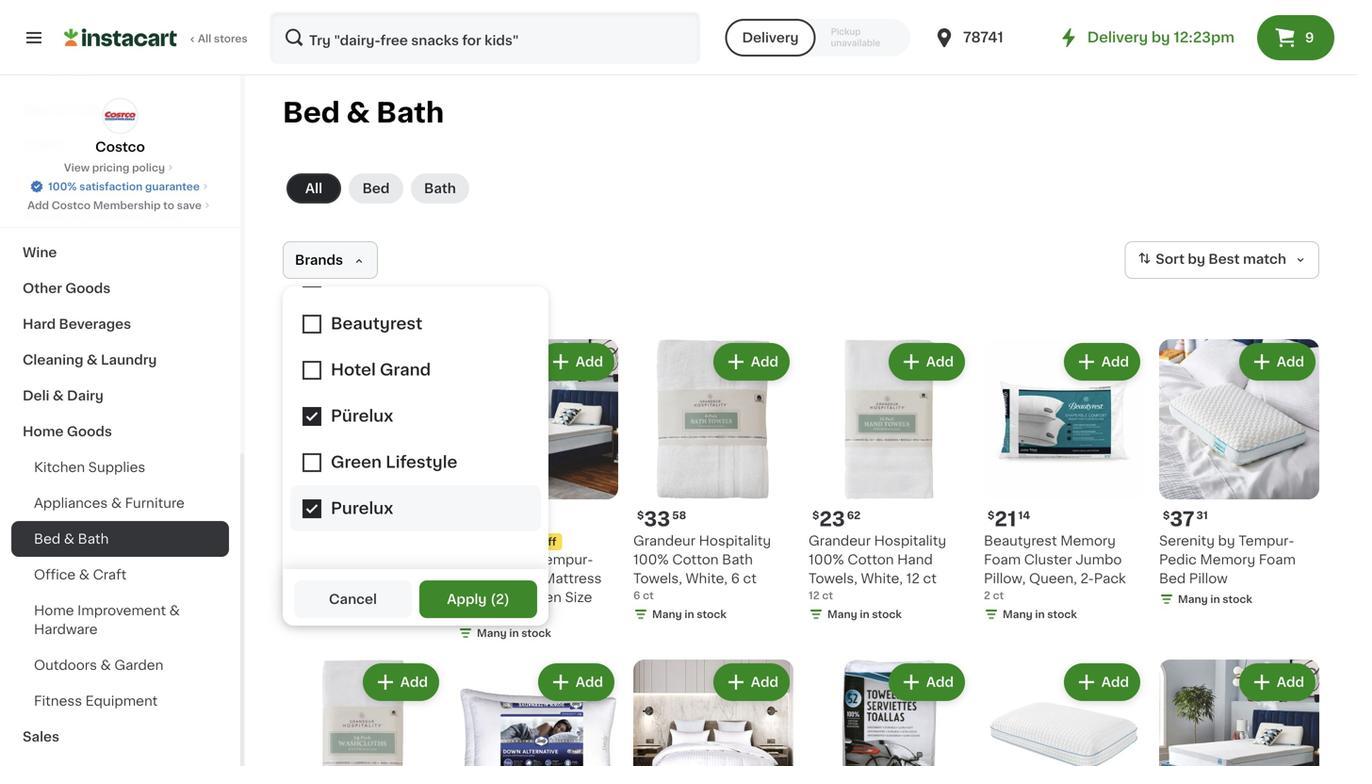 Task type: locate. For each thing, give the bounding box(es) containing it.
inch
[[511, 572, 540, 585]]

0 horizontal spatial cotton
[[672, 553, 719, 567]]

office & craft link
[[11, 557, 229, 593]]

$ 21 14
[[988, 510, 1031, 529]]

& right health
[[71, 210, 82, 223]]

bath link
[[411, 173, 469, 204]]

pillow, down down-
[[358, 572, 400, 585]]

buy 1, get $30 off
[[464, 537, 557, 547]]

2 white, from the left
[[861, 572, 903, 585]]

many down grandeur hospitality 100% cotton hand towels, white, 12 ct 12 ct
[[828, 609, 858, 620]]

pedic
[[1159, 553, 1197, 567], [458, 572, 496, 585]]

0 horizontal spatial hospitality
[[699, 534, 771, 548]]

many in stock down pillow
[[1178, 594, 1253, 605]]

1 horizontal spatial foam
[[1259, 553, 1296, 567]]

white, inside grandeur hospitality 100% cotton bath towels, white, 6 ct 6 ct
[[686, 572, 728, 585]]

serenity inside the serenity by tempur- pedic 3 inch mattress topper - queen size 3 in
[[458, 553, 514, 567]]

paper
[[23, 174, 62, 188]]

grandeur for 23
[[809, 534, 871, 548]]

stock down queen,
[[1048, 609, 1077, 620]]

23
[[293, 510, 319, 529], [819, 510, 845, 529]]

cider
[[72, 103, 109, 116]]

1 horizontal spatial 100%
[[633, 553, 669, 567]]

many in stock down queen,
[[1003, 609, 1077, 620]]

1 horizontal spatial grandeur
[[809, 534, 871, 548]]

hard
[[23, 318, 56, 331]]

1 vertical spatial home
[[34, 604, 74, 617]]

2 horizontal spatial 100%
[[809, 553, 844, 567]]

sealy
[[283, 534, 319, 548]]

2 cotton from the left
[[848, 553, 894, 567]]

0 vertical spatial goods
[[66, 174, 111, 188]]

other goods
[[23, 282, 111, 295]]

delivery
[[1088, 31, 1148, 44], [742, 31, 799, 44]]

1 vertical spatial serenity
[[458, 553, 514, 567]]

0 horizontal spatial delivery
[[742, 31, 799, 44]]

craft
[[93, 568, 127, 582]]

1 horizontal spatial 6
[[731, 572, 740, 585]]

1 white, from the left
[[686, 572, 728, 585]]

pedic up "topper"
[[458, 572, 496, 585]]

pedic inside serenity by tempur- pedic memory foam bed pillow
[[1159, 553, 1197, 567]]

serenity down 1,
[[458, 553, 514, 567]]

all left bed link
[[305, 182, 322, 195]]

1 horizontal spatial cotton
[[848, 553, 894, 567]]

1 horizontal spatial hospitality
[[874, 534, 947, 548]]

view
[[64, 163, 90, 173]]

Search field
[[271, 13, 699, 62]]

0 vertical spatial serenity
[[1159, 534, 1215, 548]]

to
[[163, 200, 174, 211]]

2 2- from the left
[[1081, 572, 1094, 585]]

1 hospitality from the left
[[699, 534, 771, 548]]

pedic for pillow
[[1159, 553, 1197, 567]]

1 $ 23 62 from the left
[[287, 510, 335, 529]]

satisfaction
[[79, 181, 143, 192]]

31
[[1197, 510, 1208, 521]]

towels, for 23
[[809, 572, 858, 585]]

pack
[[1094, 572, 1126, 585]]

0 horizontal spatial towels,
[[633, 572, 682, 585]]

bed & bath link
[[11, 521, 229, 557]]

0 vertical spatial 3
[[499, 572, 508, 585]]

58
[[672, 510, 686, 521]]

white, down hand
[[861, 572, 903, 585]]

stock for 6
[[697, 609, 727, 620]]

other goods link
[[11, 271, 229, 306]]

$ inside $ 33 58
[[637, 510, 644, 521]]

$ left 58 at the bottom of the page
[[637, 510, 644, 521]]

tempur- inside the serenity by tempur- pedic 3 inch mattress topper - queen size 3 in
[[538, 553, 593, 567]]

goods up beverages
[[65, 282, 111, 295]]

product group
[[283, 339, 443, 626], [458, 339, 618, 645], [633, 339, 794, 626], [809, 339, 969, 626], [984, 339, 1144, 626], [1159, 339, 1320, 611], [283, 660, 443, 766], [458, 660, 618, 766], [633, 660, 794, 766], [809, 660, 969, 766], [984, 660, 1144, 766], [1159, 660, 1320, 766]]

1 horizontal spatial costco
[[95, 140, 145, 154]]

9
[[1306, 31, 1315, 44]]

& for beer & cider link
[[58, 103, 69, 116]]

2 23 from the left
[[819, 510, 845, 529]]

stock down queen
[[522, 628, 551, 639]]

by inside serenity by tempur- pedic memory foam bed pillow
[[1218, 534, 1236, 548]]

2 horizontal spatial 2
[[984, 591, 991, 601]]

cotton for 33
[[672, 553, 719, 567]]

2-
[[403, 572, 416, 585], [1081, 572, 1094, 585]]

& up bed link
[[346, 99, 370, 126]]

home improvement & hardware
[[34, 604, 180, 636]]

& down beverages
[[87, 353, 98, 367]]

& inside appliances & furniture link
[[111, 497, 122, 510]]

100% down view
[[48, 181, 77, 192]]

1 horizontal spatial all
[[305, 182, 322, 195]]

home goods link
[[11, 414, 229, 450]]

1 horizontal spatial $ 23 62
[[813, 510, 861, 529]]

many in stock down grandeur hospitality 100% cotton hand towels, white, 12 ct 12 ct
[[828, 609, 902, 620]]

0 horizontal spatial 62
[[321, 510, 335, 521]]

many down pack
[[302, 609, 332, 620]]

beautyrest memory foam cluster jumbo pillow, queen, 2-pack 2 ct
[[984, 534, 1126, 601]]

view pricing policy
[[64, 163, 165, 173]]

costco logo image
[[102, 98, 138, 134]]

$ 23 62 up the sealy
[[287, 510, 335, 529]]

pillow, inside the sealy sterling collection down- alternative pillow, 2- pack
[[358, 572, 400, 585]]

many in stock for 2
[[1003, 609, 1077, 620]]

& left garden
[[100, 659, 111, 672]]

apply ( 2 )
[[447, 593, 510, 606]]

0 vertical spatial tempur-
[[1239, 534, 1295, 548]]

home inside home goods 'link'
[[23, 425, 64, 438]]

2 vertical spatial goods
[[67, 425, 112, 438]]

bed left pillow
[[1159, 572, 1186, 585]]

0 horizontal spatial all
[[198, 33, 211, 44]]

white, for 23
[[861, 572, 903, 585]]

stock for queen
[[522, 628, 551, 639]]

62 up sterling
[[321, 510, 335, 521]]

& inside office & craft link
[[79, 568, 90, 582]]

liquor
[[23, 139, 66, 152]]

& right beer
[[58, 103, 69, 116]]

2 grandeur from the left
[[809, 534, 871, 548]]

2 towels, from the left
[[809, 572, 858, 585]]

personal
[[85, 210, 145, 223]]

many down the ( at the bottom of page
[[477, 628, 507, 639]]

2 $ 23 62 from the left
[[813, 510, 861, 529]]

by for serenity by tempur- pedic memory foam bed pillow
[[1218, 534, 1236, 548]]

in down cancel
[[334, 609, 344, 620]]

in down grandeur hospitality 100% cotton bath towels, white, 6 ct 6 ct
[[685, 609, 694, 620]]

in
[[1211, 594, 1220, 605], [334, 609, 344, 620], [467, 609, 477, 620], [685, 609, 694, 620], [860, 609, 870, 620], [1035, 609, 1045, 620], [509, 628, 519, 639]]

1 horizontal spatial delivery
[[1088, 31, 1148, 44]]

0 horizontal spatial grandeur
[[633, 534, 696, 548]]

bed up "office"
[[34, 533, 61, 546]]

by down $30 in the bottom left of the page
[[517, 553, 534, 567]]

23 up grandeur hospitality 100% cotton hand towels, white, 12 ct 12 ct
[[819, 510, 845, 529]]

cotton for 23
[[848, 553, 894, 567]]

hand
[[898, 553, 933, 567]]

2 down alternative
[[283, 591, 289, 601]]

alternative
[[283, 572, 354, 585]]

costco down the 'paper goods' on the top of the page
[[52, 200, 91, 211]]

$ 23 62
[[287, 510, 335, 529], [813, 510, 861, 529]]

by up pillow
[[1218, 534, 1236, 548]]

service type group
[[725, 19, 911, 57]]

hospitality
[[699, 534, 771, 548], [874, 534, 947, 548]]

2 down beautyrest
[[984, 591, 991, 601]]

100% inside 100% satisfaction guarantee button
[[48, 181, 77, 192]]

white, down 58 at the bottom of the page
[[686, 572, 728, 585]]

100% down 33
[[633, 553, 669, 567]]

0 horizontal spatial white,
[[686, 572, 728, 585]]

pedic up pillow
[[1159, 553, 1197, 567]]

add
[[27, 200, 49, 211], [400, 355, 428, 369], [576, 355, 603, 369], [751, 355, 779, 369], [926, 355, 954, 369], [1102, 355, 1129, 369], [1277, 355, 1305, 369], [400, 676, 428, 689], [576, 676, 603, 689], [751, 676, 779, 689], [926, 676, 954, 689], [1102, 676, 1129, 689], [1277, 676, 1305, 689]]

1 grandeur from the left
[[633, 534, 696, 548]]

costco
[[95, 140, 145, 154], [52, 200, 91, 211]]

37
[[1170, 510, 1195, 529]]

bed right all link at the top of the page
[[363, 182, 390, 195]]

100% inside grandeur hospitality 100% cotton hand towels, white, 12 ct 12 ct
[[809, 553, 844, 567]]

2 hospitality from the left
[[874, 534, 947, 548]]

cotton inside grandeur hospitality 100% cotton hand towels, white, 12 ct 12 ct
[[848, 553, 894, 567]]

0 horizontal spatial tempur-
[[538, 553, 593, 567]]

& for "cleaning & laundry" link
[[87, 353, 98, 367]]

$ inside $ 21 14
[[988, 510, 995, 521]]

0 horizontal spatial $ 23 62
[[287, 510, 335, 529]]

$ up the sealy
[[287, 510, 293, 521]]

3 up )
[[499, 572, 508, 585]]

memory up jumbo
[[1061, 534, 1116, 548]]

bath
[[376, 99, 444, 126], [424, 182, 456, 195], [78, 533, 109, 546], [722, 553, 753, 567]]

0 vertical spatial memory
[[1061, 534, 1116, 548]]

1 horizontal spatial towels,
[[809, 572, 858, 585]]

1 vertical spatial all
[[305, 182, 322, 195]]

3 $ from the left
[[813, 510, 819, 521]]

$ inside $ 37 31
[[1163, 510, 1170, 521]]

33
[[644, 510, 670, 529]]

guarantee
[[145, 181, 200, 192]]

stock down grandeur hospitality 100% cotton hand towels, white, 12 ct 12 ct
[[872, 609, 902, 620]]

0 horizontal spatial 12
[[809, 591, 820, 601]]

14
[[1019, 510, 1031, 521]]

pedic for topper
[[458, 572, 496, 585]]

5 $ from the left
[[1163, 510, 1170, 521]]

1 horizontal spatial 62
[[847, 510, 861, 521]]

liquor link
[[11, 127, 229, 163]]

hospitality inside grandeur hospitality 100% cotton hand towels, white, 12 ct 12 ct
[[874, 534, 947, 548]]

& inside "cleaning & laundry" link
[[87, 353, 98, 367]]

& inside outdoors & garden 'link'
[[100, 659, 111, 672]]

& down supplies
[[111, 497, 122, 510]]

by for delivery by 12:23pm
[[1152, 31, 1171, 44]]

1 $ from the left
[[287, 510, 293, 521]]

white, inside grandeur hospitality 100% cotton hand towels, white, 12 ct 12 ct
[[861, 572, 903, 585]]

home
[[23, 425, 64, 438], [34, 604, 74, 617]]

1 horizontal spatial 2-
[[1081, 572, 1094, 585]]

by left 12:23pm
[[1152, 31, 1171, 44]]

appliances
[[34, 497, 108, 510]]

1 horizontal spatial pedic
[[1159, 553, 1197, 567]]

many in stock down grandeur hospitality 100% cotton bath towels, white, 6 ct 6 ct
[[652, 609, 727, 620]]

$ 23 62 up grandeur hospitality 100% cotton hand towels, white, 12 ct 12 ct
[[813, 510, 861, 529]]

0 vertical spatial 6
[[731, 572, 740, 585]]

cotton down 58 at the bottom of the page
[[672, 553, 719, 567]]

sealy sterling collection down- alternative pillow, 2- pack
[[283, 534, 416, 604]]

add costco membership to save link
[[27, 198, 213, 213]]

0 vertical spatial 12
[[906, 572, 920, 585]]

2 pillow, from the left
[[984, 572, 1026, 585]]

1 vertical spatial 6
[[633, 591, 640, 601]]

1 horizontal spatial memory
[[1200, 553, 1256, 567]]

2 left - at left bottom
[[496, 593, 504, 606]]

buy
[[464, 537, 485, 547]]

serenity down $ 37 31
[[1159, 534, 1215, 548]]

1 vertical spatial tempur-
[[538, 553, 593, 567]]

& inside deli & dairy "link"
[[53, 389, 64, 403]]

tempur- inside serenity by tempur- pedic memory foam bed pillow
[[1239, 534, 1295, 548]]

cleaning & laundry
[[23, 353, 157, 367]]

foam
[[984, 553, 1021, 567], [1259, 553, 1296, 567]]

all for all stores
[[198, 33, 211, 44]]

0 horizontal spatial pillow,
[[358, 572, 400, 585]]

1 horizontal spatial serenity
[[1159, 534, 1215, 548]]

100% inside grandeur hospitality 100% cotton bath towels, white, 6 ct 6 ct
[[633, 553, 669, 567]]

0 horizontal spatial 2-
[[403, 572, 416, 585]]

goods up kitchen supplies
[[67, 425, 112, 438]]

many in stock
[[1178, 594, 1253, 605], [302, 609, 376, 620], [652, 609, 727, 620], [828, 609, 902, 620], [1003, 609, 1077, 620], [477, 628, 551, 639]]

hospitality inside grandeur hospitality 100% cotton bath towels, white, 6 ct 6 ct
[[699, 534, 771, 548]]

grandeur inside grandeur hospitality 100% cotton hand towels, white, 12 ct 12 ct
[[809, 534, 871, 548]]

0 horizontal spatial pedic
[[458, 572, 496, 585]]

$
[[287, 510, 293, 521], [637, 510, 644, 521], [813, 510, 819, 521], [988, 510, 995, 521], [1163, 510, 1170, 521]]

in down apply on the bottom left of page
[[467, 609, 477, 620]]

many down queen,
[[1003, 609, 1033, 620]]

by inside the serenity by tempur- pedic 3 inch mattress topper - queen size 3 in
[[517, 553, 534, 567]]

pedic inside the serenity by tempur- pedic 3 inch mattress topper - queen size 3 in
[[458, 572, 496, 585]]

1 cotton from the left
[[672, 553, 719, 567]]

$ left 14 at the bottom right
[[988, 510, 995, 521]]

pillow, inside the beautyrest memory foam cluster jumbo pillow, queen, 2-pack 2 ct
[[984, 572, 1026, 585]]

home for home goods
[[23, 425, 64, 438]]

home up hardware
[[34, 604, 74, 617]]

hardware
[[34, 623, 98, 636]]

beer & cider
[[23, 103, 109, 116]]

stock down cancel
[[346, 609, 376, 620]]

$ for sealy sterling collection down- alternative pillow, 2- pack
[[287, 510, 293, 521]]

wine
[[23, 246, 57, 259]]

& right improvement
[[169, 604, 180, 617]]

sterling
[[323, 534, 374, 548]]

home for home improvement & hardware
[[34, 604, 74, 617]]

0 horizontal spatial bed & bath
[[34, 533, 109, 546]]

$ up grandeur hospitality 100% cotton hand towels, white, 12 ct 12 ct
[[813, 510, 819, 521]]

& inside health & personal care link
[[71, 210, 82, 223]]

1 vertical spatial pedic
[[458, 572, 496, 585]]

$ 23 62 for sealy sterling collection down- alternative pillow, 2- pack
[[287, 510, 335, 529]]

1 horizontal spatial bed & bath
[[283, 99, 444, 126]]

0 horizontal spatial foam
[[984, 553, 1021, 567]]

1 vertical spatial bed & bath
[[34, 533, 109, 546]]

& left craft
[[79, 568, 90, 582]]

in for sealy sterling collection down- alternative pillow, 2- pack
[[334, 609, 344, 620]]

deli
[[23, 389, 49, 403]]

many down grandeur hospitality 100% cotton bath towels, white, 6 ct 6 ct
[[652, 609, 682, 620]]

appliances & furniture link
[[11, 485, 229, 521]]

2 foam from the left
[[1259, 553, 1296, 567]]

1 vertical spatial memory
[[1200, 553, 1256, 567]]

1 foam from the left
[[984, 553, 1021, 567]]

goods inside 'link'
[[67, 425, 112, 438]]

in down )
[[509, 628, 519, 639]]

0 horizontal spatial memory
[[1061, 534, 1116, 548]]

0 vertical spatial bed & bath
[[283, 99, 444, 126]]

many in stock down )
[[477, 628, 551, 639]]

$ for grandeur hospitality 100% cotton bath towels, white, 6 ct
[[637, 510, 644, 521]]

4 $ from the left
[[988, 510, 995, 521]]

0 horizontal spatial costco
[[52, 200, 91, 211]]

0 vertical spatial pedic
[[1159, 553, 1197, 567]]

foam inside the beautyrest memory foam cluster jumbo pillow, queen, 2-pack 2 ct
[[984, 553, 1021, 567]]

best match
[[1209, 253, 1287, 266]]

match
[[1243, 253, 1287, 266]]

goods down view
[[66, 174, 111, 188]]

paper goods link
[[11, 163, 229, 199]]

by inside field
[[1188, 253, 1206, 266]]

& inside bed & bath link
[[64, 533, 75, 546]]

cotton left hand
[[848, 553, 894, 567]]

23 up the sealy
[[293, 510, 319, 529]]

1 horizontal spatial 23
[[819, 510, 845, 529]]

1 horizontal spatial 3
[[499, 572, 508, 585]]

0 vertical spatial all
[[198, 33, 211, 44]]

& down appliances at the left bottom
[[64, 533, 75, 546]]

1,
[[487, 537, 495, 547]]

1 horizontal spatial pillow,
[[984, 572, 1026, 585]]

2 $ from the left
[[637, 510, 644, 521]]

1 horizontal spatial white,
[[861, 572, 903, 585]]

bath inside grandeur hospitality 100% cotton bath towels, white, 6 ct 6 ct
[[722, 553, 753, 567]]

0 horizontal spatial serenity
[[458, 553, 514, 567]]

deli & dairy
[[23, 389, 104, 403]]

pillow
[[1189, 572, 1228, 585]]

1 vertical spatial goods
[[65, 282, 111, 295]]

membership
[[93, 200, 161, 211]]

grandeur hospitality 100% cotton hand towels, white, 12 ct 12 ct
[[809, 534, 947, 601]]

home inside home improvement & hardware
[[34, 604, 74, 617]]

pillow, down beautyrest
[[984, 572, 1026, 585]]

goods
[[66, 174, 111, 188], [65, 282, 111, 295], [67, 425, 112, 438]]

6
[[731, 572, 740, 585], [633, 591, 640, 601]]

$ for grandeur hospitality 100% cotton hand towels, white, 12 ct
[[813, 510, 819, 521]]

1 horizontal spatial tempur-
[[1239, 534, 1295, 548]]

100% satisfaction guarantee
[[48, 181, 200, 192]]

in inside the serenity by tempur- pedic 3 inch mattress topper - queen size 3 in
[[467, 609, 477, 620]]

None search field
[[270, 11, 701, 64]]

21
[[995, 510, 1017, 529]]

1 vertical spatial costco
[[52, 200, 91, 211]]

supplies
[[88, 461, 145, 474]]

3 down apply on the bottom left of page
[[458, 609, 465, 620]]

towels, inside grandeur hospitality 100% cotton hand towels, white, 12 ct 12 ct
[[809, 572, 858, 585]]

grandeur inside grandeur hospitality 100% cotton bath towels, white, 6 ct 6 ct
[[633, 534, 696, 548]]

1 2- from the left
[[403, 572, 416, 585]]

& for outdoors & garden 'link'
[[100, 659, 111, 672]]

home down deli
[[23, 425, 64, 438]]

towels, inside grandeur hospitality 100% cotton bath towels, white, 6 ct 6 ct
[[633, 572, 682, 585]]

0 horizontal spatial 23
[[293, 510, 319, 529]]

delivery inside button
[[742, 31, 799, 44]]

stock down grandeur hospitality 100% cotton bath towels, white, 6 ct 6 ct
[[697, 609, 727, 620]]

serenity for memory
[[1159, 534, 1215, 548]]

0 vertical spatial home
[[23, 425, 64, 438]]

1 vertical spatial 3
[[458, 609, 465, 620]]

Best match Sort by field
[[1125, 241, 1320, 279]]

in down queen,
[[1035, 609, 1045, 620]]

2 62 from the left
[[847, 510, 861, 521]]

& inside beer & cider link
[[58, 103, 69, 116]]

many for 2
[[1003, 609, 1033, 620]]

many in stock down cancel
[[302, 609, 376, 620]]

bed & bath up bed link
[[283, 99, 444, 126]]

1 23 from the left
[[293, 510, 319, 529]]

1 62 from the left
[[321, 510, 335, 521]]

bed & bath down appliances at the left bottom
[[34, 533, 109, 546]]

memory up pillow
[[1200, 553, 1256, 567]]

& right deli
[[53, 389, 64, 403]]

bed up all link at the top of the page
[[283, 99, 340, 126]]

1 pillow, from the left
[[358, 572, 400, 585]]

beer
[[23, 103, 55, 116]]

serenity inside serenity by tempur- pedic memory foam bed pillow
[[1159, 534, 1215, 548]]

100%
[[48, 181, 77, 192], [633, 553, 669, 567], [809, 553, 844, 567]]

costco up the view pricing policy link
[[95, 140, 145, 154]]

62 up grandeur hospitality 100% cotton hand towels, white, 12 ct 12 ct
[[847, 510, 861, 521]]

1 horizontal spatial 2
[[496, 593, 504, 606]]

cotton inside grandeur hospitality 100% cotton bath towels, white, 6 ct 6 ct
[[672, 553, 719, 567]]

0 horizontal spatial 2
[[283, 591, 289, 601]]

3
[[499, 572, 508, 585], [458, 609, 465, 620]]

all left stores
[[198, 33, 211, 44]]

100% left hand
[[809, 553, 844, 567]]

by right sort
[[1188, 253, 1206, 266]]

100% for 33
[[633, 553, 669, 567]]

0 horizontal spatial 6
[[633, 591, 640, 601]]

white,
[[686, 572, 728, 585], [861, 572, 903, 585]]

in down grandeur hospitality 100% cotton hand towels, white, 12 ct 12 ct
[[860, 609, 870, 620]]

$ left 31 on the bottom
[[1163, 510, 1170, 521]]

product group containing 21
[[984, 339, 1144, 626]]

0 horizontal spatial 100%
[[48, 181, 77, 192]]

stores
[[214, 33, 248, 44]]

1 towels, from the left
[[633, 572, 682, 585]]



Task type: vqa. For each thing, say whether or not it's contained in the screenshot.
top makeup
no



Task type: describe. For each thing, give the bounding box(es) containing it.
furniture
[[125, 497, 185, 510]]

9 button
[[1258, 15, 1335, 60]]

collection
[[283, 553, 351, 567]]

many in stock for 12
[[828, 609, 902, 620]]

pricing
[[92, 163, 130, 173]]

& for appliances & furniture link
[[111, 497, 122, 510]]

sort by
[[1156, 253, 1206, 266]]

100% satisfaction guarantee button
[[29, 175, 211, 194]]

62 for grandeur hospitality 100% cotton hand towels, white, 12 ct
[[847, 510, 861, 521]]

paper goods
[[23, 174, 111, 188]]

& for deli & dairy "link"
[[53, 389, 64, 403]]

serenity for 3
[[458, 553, 514, 567]]

mattress
[[543, 572, 602, 585]]

foam inside serenity by tempur- pedic memory foam bed pillow
[[1259, 553, 1296, 567]]

memory inside the beautyrest memory foam cluster jumbo pillow, queen, 2-pack 2 ct
[[1061, 534, 1116, 548]]

2- inside the beautyrest memory foam cluster jumbo pillow, queen, 2-pack 2 ct
[[1081, 572, 1094, 585]]

2 inside the beautyrest memory foam cluster jumbo pillow, queen, 2-pack 2 ct
[[984, 591, 991, 601]]

& for bed & bath link
[[64, 533, 75, 546]]

garden
[[114, 659, 163, 672]]

off
[[541, 537, 557, 547]]

goods for paper goods
[[66, 174, 111, 188]]

$30
[[518, 537, 539, 547]]

tempur- for foam
[[1239, 534, 1295, 548]]

1 horizontal spatial 12
[[906, 572, 920, 585]]

memory inside serenity by tempur- pedic memory foam bed pillow
[[1200, 553, 1256, 567]]

many for 6
[[652, 609, 682, 620]]

add inside "add costco membership to save" link
[[27, 200, 49, 211]]

health & personal care link
[[11, 199, 229, 235]]

$ for serenity by tempur- pedic memory foam bed pillow
[[1163, 510, 1170, 521]]

kitchen
[[34, 461, 85, 474]]

outdoors & garden link
[[11, 648, 229, 683]]

office
[[34, 568, 76, 582]]

towels, for 33
[[633, 572, 682, 585]]

deli & dairy link
[[11, 378, 229, 414]]

dairy
[[67, 389, 104, 403]]

stock for 2
[[1048, 609, 1077, 620]]

in for grandeur hospitality 100% cotton hand towels, white, 12 ct
[[860, 609, 870, 620]]

delivery for delivery
[[742, 31, 799, 44]]

by for serenity by tempur- pedic 3 inch mattress topper - queen size 3 in
[[517, 553, 534, 567]]

white, for 33
[[686, 572, 728, 585]]

care
[[148, 210, 181, 223]]

health
[[23, 210, 68, 223]]

many down pillow
[[1178, 594, 1208, 605]]

tempur- for inch
[[538, 553, 593, 567]]

brands button
[[283, 241, 378, 279]]

size
[[565, 591, 592, 604]]

fitness
[[34, 695, 82, 708]]

policy
[[132, 163, 165, 173]]

queen
[[517, 591, 562, 604]]

beautyrest
[[984, 534, 1057, 548]]

many for queen
[[477, 628, 507, 639]]

appliances & furniture
[[34, 497, 185, 510]]

outdoors & garden
[[34, 659, 163, 672]]

in down pillow
[[1211, 594, 1220, 605]]

home goods
[[23, 425, 112, 438]]

topper
[[458, 591, 505, 604]]

in for beautyrest memory foam cluster jumbo pillow, queen, 2-pack
[[1035, 609, 1045, 620]]

many in stock for queen
[[477, 628, 551, 639]]

electronics
[[23, 67, 100, 80]]

cluster
[[1024, 553, 1072, 567]]

home improvement & hardware link
[[11, 593, 229, 648]]

sales
[[23, 731, 59, 744]]

electronics link
[[11, 56, 229, 91]]

outdoors
[[34, 659, 97, 672]]

improvement
[[77, 604, 166, 617]]

hospitality for 33
[[699, 534, 771, 548]]

kitchen supplies
[[34, 461, 145, 474]]

apply
[[447, 593, 487, 606]]

view pricing policy link
[[64, 160, 176, 175]]

& inside home improvement & hardware
[[169, 604, 180, 617]]

100% for 23
[[809, 553, 844, 567]]

62 for sealy sterling collection down- alternative pillow, 2- pack
[[321, 510, 335, 521]]

instacart logo image
[[64, 26, 177, 49]]

-
[[508, 591, 514, 604]]

many for 12
[[828, 609, 858, 620]]

$ for beautyrest memory foam cluster jumbo pillow, queen, 2-pack
[[988, 510, 995, 521]]

delivery for delivery by 12:23pm
[[1088, 31, 1148, 44]]

bed link
[[349, 173, 403, 204]]

queen,
[[1029, 572, 1077, 585]]

hard beverages link
[[11, 306, 229, 342]]

pillow, for down-
[[358, 572, 400, 585]]

in for serenity by tempur- pedic 3 inch mattress topper - queen size
[[509, 628, 519, 639]]

ct inside the beautyrest memory foam cluster jumbo pillow, queen, 2-pack 2 ct
[[993, 591, 1004, 601]]

stock down pillow
[[1223, 594, 1253, 605]]

serenity by tempur- pedic 3 inch mattress topper - queen size 3 in
[[458, 553, 602, 620]]

fitness equipment link
[[11, 683, 229, 719]]

1 vertical spatial 12
[[809, 591, 820, 601]]

many in stock for 6
[[652, 609, 727, 620]]

$ 37 31
[[1163, 510, 1208, 529]]

23 for grandeur hospitality 100% cotton hand towels, white, 12 ct
[[819, 510, 845, 529]]

0 horizontal spatial 3
[[458, 609, 465, 620]]

)
[[504, 593, 510, 606]]

brands
[[295, 254, 343, 267]]

office & craft
[[34, 568, 127, 582]]

$ 23 62 for grandeur hospitality 100% cotton hand towels, white, 12 ct
[[813, 510, 861, 529]]

product group containing 37
[[1159, 339, 1320, 611]]

bed inside serenity by tempur- pedic memory foam bed pillow
[[1159, 572, 1186, 585]]

hard beverages
[[23, 318, 131, 331]]

12:23pm
[[1174, 31, 1235, 44]]

pillow, for cluster
[[984, 572, 1026, 585]]

down-
[[354, 553, 398, 567]]

2- inside the sealy sterling collection down- alternative pillow, 2- pack
[[403, 572, 416, 585]]

$ 33 58
[[637, 510, 686, 529]]

all for all
[[305, 182, 322, 195]]

costco link
[[95, 98, 145, 156]]

delivery by 12:23pm link
[[1057, 26, 1235, 49]]

& for office & craft link
[[79, 568, 90, 582]]

beverages
[[59, 318, 131, 331]]

0 vertical spatial costco
[[95, 140, 145, 154]]

hospitality for 23
[[874, 534, 947, 548]]

goods for home goods
[[67, 425, 112, 438]]

stock for 12
[[872, 609, 902, 620]]

product group containing 33
[[633, 339, 794, 626]]

goods for other goods
[[65, 282, 111, 295]]

sort
[[1156, 253, 1185, 266]]

& for health & personal care link
[[71, 210, 82, 223]]

(
[[491, 593, 496, 606]]

78741
[[963, 31, 1004, 44]]

by for sort by
[[1188, 253, 1206, 266]]

laundry
[[101, 353, 157, 367]]

in for grandeur hospitality 100% cotton bath towels, white, 6 ct
[[685, 609, 694, 620]]

23 for sealy sterling collection down- alternative pillow, 2- pack
[[293, 510, 319, 529]]

all link
[[287, 173, 341, 204]]

2 ct
[[283, 591, 303, 601]]

delivery button
[[725, 19, 816, 57]]

kitchen supplies link
[[11, 450, 229, 485]]

cancel button
[[294, 581, 412, 618]]

grandeur for 33
[[633, 534, 696, 548]]

serenity by tempur- pedic memory foam bed pillow
[[1159, 534, 1296, 585]]

cleaning & laundry link
[[11, 342, 229, 378]]

delivery by 12:23pm
[[1088, 31, 1235, 44]]



